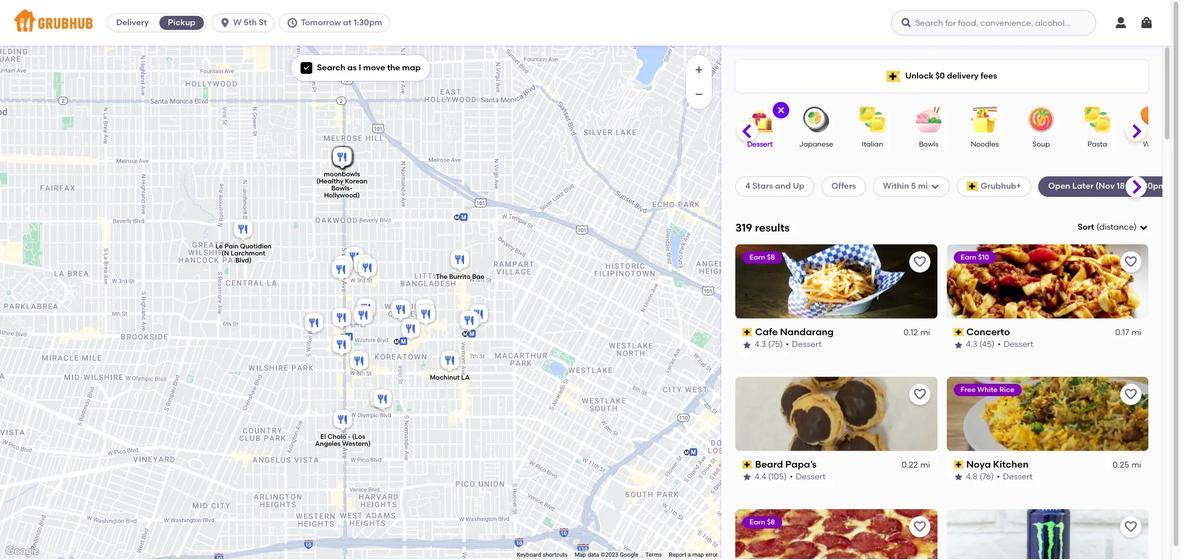 Task type: locate. For each thing, give the bounding box(es) containing it.
earn
[[750, 253, 766, 261], [961, 253, 977, 261], [750, 518, 766, 526]]

• dessert right (45)
[[998, 340, 1034, 350]]

mi right "0.12"
[[921, 328, 931, 338]]

• right (75)
[[786, 340, 790, 350]]

• for beard papa's
[[790, 472, 793, 482]]

(nov
[[1096, 181, 1115, 191]]

desserts now image
[[332, 145, 355, 171]]

korean
[[345, 178, 368, 185]]

the burrito bae
[[436, 273, 485, 281]]

grubhub plus flag logo image
[[887, 71, 901, 82], [967, 182, 979, 191]]

data
[[588, 552, 600, 558]]

up
[[793, 181, 805, 191]]

open
[[1049, 181, 1071, 191]]

moonbowls
[[324, 171, 360, 178]]

boba time image
[[414, 303, 438, 328]]

$10
[[979, 253, 990, 261]]

dr. shica's bakery image
[[331, 145, 354, 171]]

$8 down 4.4 (105)
[[767, 518, 775, 526]]

0.22
[[902, 460, 919, 470]]

0 vertical spatial grubhub plus flag logo image
[[887, 71, 901, 82]]

mochinut la image
[[438, 349, 462, 375]]

(
[[1097, 222, 1100, 232]]

save this restaurant image for the fat tomato pizza logo
[[913, 520, 927, 534]]

rice
[[1000, 386, 1015, 394]]

terms
[[646, 552, 662, 558]]

delivery
[[116, 18, 149, 28]]

subscription pass image left the noya
[[954, 461, 965, 469]]

sort ( distance )
[[1079, 222, 1138, 232]]

at right "18"
[[1128, 181, 1136, 191]]

grubhub plus flag logo image left grubhub+
[[967, 182, 979, 191]]

mi right 0.22
[[921, 460, 931, 470]]

1 4.3 from the left
[[755, 340, 767, 350]]

plus icon image
[[694, 64, 705, 76]]

map region
[[0, 0, 852, 559]]

1 subscription pass image from the left
[[743, 461, 753, 469]]

earn for cafe nandarang
[[750, 253, 766, 261]]

beard papa's image
[[330, 306, 353, 332]]

0 horizontal spatial subscription pass image
[[743, 461, 753, 469]]

4.8 (76)
[[967, 472, 995, 482]]

svg image
[[1115, 16, 1129, 30], [1140, 16, 1155, 30], [287, 17, 299, 29], [901, 17, 913, 29], [1140, 223, 1149, 232]]

subscription pass image
[[743, 461, 753, 469], [954, 461, 965, 469]]

1 horizontal spatial 4.3
[[967, 340, 978, 350]]

2 subscription pass image from the left
[[954, 328, 965, 337]]

subscription pass image
[[743, 328, 753, 337], [954, 328, 965, 337]]

0 horizontal spatial at
[[343, 18, 352, 28]]

2 $8 from the top
[[767, 518, 775, 526]]

within
[[884, 181, 910, 191]]

japanese
[[800, 140, 834, 148]]

Search for food, convenience, alcohol... search field
[[892, 10, 1097, 36]]

within 5 mi
[[884, 181, 929, 191]]

none field containing sort
[[1079, 222, 1149, 234]]

map right the
[[402, 63, 421, 73]]

w
[[233, 18, 242, 28]]

dessert for nandarang
[[792, 340, 822, 350]]

wasabi japanese noodle house image
[[399, 317, 422, 343]]

earn left $10
[[961, 253, 977, 261]]

319
[[736, 221, 753, 234]]

le pain quotidien (n larchmont blvd) image
[[231, 218, 255, 243]]

toe bang cafe image
[[413, 297, 437, 323]]

distance
[[1100, 222, 1135, 232]]

earn $8
[[750, 253, 775, 261], [750, 518, 775, 526]]

dessert for papa's
[[796, 472, 826, 482]]

rethink ice cream (lactose-free/tummy-friendly) image
[[332, 145, 355, 171]]

lulubowls (hawaiian-inspired bowls- hollywood) image
[[332, 145, 355, 171]]

save this restaurant image
[[1125, 387, 1139, 401], [1125, 520, 1139, 534]]

0 horizontal spatial grubhub plus flag logo image
[[887, 71, 901, 82]]

at left 1:30pm
[[343, 18, 352, 28]]

earn $8 down 319 results
[[750, 253, 775, 261]]

noya
[[967, 459, 992, 470]]

later
[[1073, 181, 1094, 191]]

1 vertical spatial $8
[[767, 518, 775, 526]]

at inside "tomorrow at 1:30pm" button
[[343, 18, 352, 28]]

search
[[317, 63, 346, 73]]

2 earn $8 from the top
[[750, 518, 775, 526]]

pickup button
[[157, 13, 206, 32]]

• dessert for concerto
[[998, 340, 1034, 350]]

$8
[[767, 253, 775, 261], [767, 518, 775, 526]]

1 $8 from the top
[[767, 253, 775, 261]]

el
[[320, 433, 326, 441]]

dessert down papa's
[[796, 472, 826, 482]]

offers
[[832, 181, 857, 191]]

mi
[[919, 181, 929, 191], [921, 328, 931, 338], [1132, 328, 1142, 338], [921, 460, 931, 470], [1132, 460, 1142, 470]]

4.3 left (45)
[[967, 340, 978, 350]]

subscription pass image for concerto
[[954, 328, 965, 337]]

4.3 down cafe
[[755, 340, 767, 350]]

mi right 5
[[919, 181, 929, 191]]

svg image inside w 5th st 'button'
[[219, 17, 231, 29]]

2 4.3 from the left
[[967, 340, 978, 350]]

svg image left w
[[219, 17, 231, 29]]

• right (45)
[[998, 340, 1001, 350]]

subscription pass image for beard papa's
[[743, 461, 753, 469]]

star icon image left 4.8
[[954, 473, 964, 482]]

• dessert for beard papa's
[[790, 472, 826, 482]]

2 subscription pass image from the left
[[954, 461, 965, 469]]

quotidien
[[240, 243, 271, 251]]

w 5th st button
[[212, 13, 279, 32]]

• dessert down papa's
[[790, 472, 826, 482]]

None field
[[1079, 222, 1149, 234]]

• dessert down the kitchen
[[997, 472, 1033, 482]]

earn down 319 results
[[750, 253, 766, 261]]

cafe mak image
[[467, 303, 490, 328]]

dessert down dessert image
[[748, 140, 773, 148]]

1 horizontal spatial subscription pass image
[[954, 328, 965, 337]]

)
[[1135, 222, 1138, 232]]

subscription pass image left cafe
[[743, 328, 753, 337]]

4.3 (75)
[[755, 340, 783, 350]]

noya kitchen logo image
[[947, 377, 1149, 451]]

free
[[961, 386, 976, 394]]

(105)
[[769, 472, 787, 482]]

star icon image for concerto
[[954, 340, 964, 350]]

• right (76)
[[997, 472, 1001, 482]]

star icon image left 4.4 on the right bottom of the page
[[743, 473, 752, 482]]

mi right 0.25
[[1132, 460, 1142, 470]]

map right a
[[693, 552, 704, 558]]

1 horizontal spatial grubhub plus flag logo image
[[967, 182, 979, 191]]

la
[[461, 374, 470, 382]]

star icon image left 4.3 (75)
[[743, 340, 752, 350]]

• down beard papa's
[[790, 472, 793, 482]]

dessert down the nandarang
[[792, 340, 822, 350]]

1 horizontal spatial map
[[693, 552, 704, 558]]

white
[[978, 386, 998, 394]]

4.3 for concerto
[[967, 340, 978, 350]]

1 horizontal spatial at
[[1128, 181, 1136, 191]]

italian image
[[853, 107, 894, 133]]

and
[[776, 181, 791, 191]]

0 vertical spatial $8
[[767, 253, 775, 261]]

0 vertical spatial save this restaurant image
[[1125, 387, 1139, 401]]

amandine patisserie cafe image
[[368, 387, 391, 413]]

shortcuts
[[543, 552, 568, 558]]

cafe nandarang image
[[354, 297, 378, 322]]

tomorrow at 1:30pm
[[301, 18, 382, 28]]

save this restaurant image
[[913, 255, 927, 269], [1125, 255, 1139, 269], [913, 387, 927, 401], [913, 520, 927, 534]]

• dessert down the nandarang
[[786, 340, 822, 350]]

earn $8 down 4.4 on the right bottom of the page
[[750, 518, 775, 526]]

7-star liquor & market image
[[352, 253, 375, 279]]

subscription pass image left concerto
[[954, 328, 965, 337]]

0 vertical spatial earn $8
[[750, 253, 775, 261]]

star icon image left 4.3 (45)
[[954, 340, 964, 350]]

beard
[[756, 459, 784, 470]]

1 vertical spatial grubhub plus flag logo image
[[967, 182, 979, 191]]

grubhub plus flag logo image left unlock
[[887, 71, 901, 82]]

0.12
[[904, 328, 919, 338]]

el cholo - (los angeles western) image
[[331, 408, 354, 434]]

sweet rose creamery image
[[330, 145, 354, 171]]

1:30pm
[[354, 18, 382, 28]]

svg image inside "tomorrow at 1:30pm" button
[[287, 17, 299, 29]]

svg image
[[219, 17, 231, 29], [303, 65, 310, 72], [777, 106, 786, 115], [931, 182, 940, 191]]

concerto image
[[352, 304, 375, 330]]

crafted donuts image
[[302, 311, 326, 337]]

svg image right 5
[[931, 182, 940, 191]]

the
[[387, 63, 400, 73]]

0 vertical spatial at
[[343, 18, 352, 28]]

0 horizontal spatial subscription pass image
[[743, 328, 753, 337]]

0 horizontal spatial 4.3
[[755, 340, 767, 350]]

unlock
[[906, 71, 934, 81]]

svg image inside field
[[1140, 223, 1149, 232]]

$0
[[936, 71, 946, 81]]

$8 for cafe nandarang logo
[[767, 253, 775, 261]]

1 earn $8 from the top
[[750, 253, 775, 261]]

star icon image for beard papa's
[[743, 473, 752, 482]]

save this restaurant button
[[910, 251, 931, 273], [1121, 251, 1142, 273], [910, 384, 931, 405], [1121, 384, 1142, 405], [910, 516, 931, 537], [1121, 516, 1142, 537]]

stars
[[753, 181, 774, 191]]

earn $8 for the fat tomato pizza logo
[[750, 518, 775, 526]]

open later (nov 18 at 1:30pm)
[[1049, 181, 1170, 191]]

1 vertical spatial save this restaurant image
[[1125, 520, 1139, 534]]

save this restaurant image for cafe nandarang logo
[[913, 255, 927, 269]]

0 vertical spatial map
[[402, 63, 421, 73]]

1 vertical spatial map
[[693, 552, 704, 558]]

$8 for the fat tomato pizza logo
[[767, 518, 775, 526]]

as
[[348, 63, 357, 73]]

(los
[[352, 433, 365, 441]]

1 vertical spatial at
[[1128, 181, 1136, 191]]

1 save this restaurant image from the top
[[1125, 387, 1139, 401]]

dessert down the kitchen
[[1004, 472, 1033, 482]]

$8 down results
[[767, 253, 775, 261]]

1 subscription pass image from the left
[[743, 328, 753, 337]]

subscription pass image left beard
[[743, 461, 753, 469]]

1 horizontal spatial subscription pass image
[[954, 461, 965, 469]]

save this restaurant button for the fat tomato pizza logo
[[910, 516, 931, 537]]

save this restaurant image for concerto logo
[[1125, 255, 1139, 269]]

bowls-
[[331, 185, 352, 192]]

i
[[359, 63, 361, 73]]

burrito
[[449, 273, 471, 281]]

1:30pm)
[[1138, 181, 1170, 191]]

star icon image
[[743, 340, 752, 350], [954, 340, 964, 350], [743, 473, 752, 482], [954, 473, 964, 482]]

0.25 mi
[[1113, 460, 1142, 470]]

4.3
[[755, 340, 767, 350], [967, 340, 978, 350]]

1 vertical spatial earn $8
[[750, 518, 775, 526]]

report a map error link
[[669, 552, 718, 558]]

a
[[688, 552, 691, 558]]



Task type: describe. For each thing, give the bounding box(es) containing it.
bevvy image
[[330, 145, 354, 171]]

mi for papa's
[[921, 460, 931, 470]]

-
[[348, 433, 351, 441]]

western)
[[342, 440, 371, 448]]

fatamorgana gelato image
[[330, 145, 354, 171]]

report a map error
[[669, 552, 718, 558]]

kitchen
[[994, 459, 1029, 470]]

4.3 for cafe nandarang
[[755, 340, 767, 350]]

main navigation navigation
[[0, 0, 1172, 46]]

nandarang
[[781, 326, 834, 338]]

beard papa's logo image
[[736, 377, 938, 451]]

18
[[1117, 181, 1126, 191]]

dessert image
[[740, 107, 781, 133]]

minus icon image
[[694, 89, 705, 100]]

soup image
[[1021, 107, 1062, 133]]

results
[[756, 221, 790, 234]]

ben's fast food image
[[332, 145, 355, 171]]

0 horizontal spatial map
[[402, 63, 421, 73]]

moonbowls (healthy korean bowls- hollywood)
[[316, 171, 368, 199]]

• for concerto
[[998, 340, 1001, 350]]

• for cafe nandarang
[[786, 340, 790, 350]]

bae
[[472, 273, 485, 281]]

terms link
[[646, 552, 662, 558]]

7-star liquor & market logo image
[[947, 509, 1149, 559]]

hollywood)
[[324, 192, 360, 199]]

subscription pass image for cafe nandarang
[[743, 328, 753, 337]]

subscription pass image for noya kitchen
[[954, 461, 965, 469]]

angeles
[[315, 440, 341, 448]]

nancy silverton's - nancy fancy gelato image
[[332, 145, 355, 171]]

svg image left japanese 'image' at the top right of the page
[[777, 106, 786, 115]]

0.22 mi
[[902, 460, 931, 470]]

(75)
[[769, 340, 783, 350]]

0.17
[[1116, 328, 1130, 338]]

moonbowls (healthy korean bowls-hollywood) image
[[330, 145, 354, 171]]

bowls image
[[909, 107, 950, 133]]

5
[[912, 181, 917, 191]]

mochinut
[[430, 374, 460, 382]]

namsan image
[[389, 298, 413, 324]]

boba story image
[[330, 333, 353, 359]]

error
[[706, 552, 718, 558]]

italian
[[862, 140, 884, 148]]

4.4
[[755, 472, 767, 482]]

anju house image
[[343, 245, 366, 271]]

tomorrow
[[301, 18, 341, 28]]

house of birria image
[[332, 145, 355, 171]]

grubhub plus flag logo image for grubhub+
[[967, 182, 979, 191]]

fat tomato pizza logo image
[[736, 509, 938, 559]]

star icon image for noya kitchen
[[954, 473, 964, 482]]

mi for nandarang
[[921, 328, 931, 338]]

brady's bakery image
[[332, 145, 355, 171]]

4 stars and up
[[746, 181, 805, 191]]

delivery
[[948, 71, 979, 81]]

the burrito bae image
[[448, 248, 472, 274]]

cafe nandarang
[[756, 326, 834, 338]]

report
[[669, 552, 687, 558]]

svg image left search
[[303, 65, 310, 72]]

le pain quotidien (n larchmont blvd)
[[215, 243, 271, 265]]

2 save this restaurant image from the top
[[1125, 520, 1139, 534]]

fees
[[981, 71, 998, 81]]

319 results
[[736, 221, 790, 234]]

el cholo - (los angeles western)
[[315, 433, 371, 448]]

dessert right (45)
[[1004, 340, 1034, 350]]

earn $8 for cafe nandarang logo
[[750, 253, 775, 261]]

le
[[215, 243, 223, 251]]

soup
[[1033, 140, 1051, 148]]

wings
[[1144, 140, 1165, 148]]

earn down 4.4 on the right bottom of the page
[[750, 518, 766, 526]]

0.25
[[1113, 460, 1130, 470]]

blvd)
[[235, 257, 251, 265]]

save this restaurant button for concerto logo
[[1121, 251, 1142, 273]]

4
[[746, 181, 751, 191]]

dream pops image
[[330, 145, 354, 171]]

earn for concerto
[[961, 253, 977, 261]]

0.12 mi
[[904, 328, 931, 338]]

(76)
[[980, 472, 995, 482]]

noya kitchen image
[[356, 256, 379, 282]]

save this restaurant button for "noya kitchen logo"
[[1121, 384, 1142, 405]]

map
[[575, 552, 587, 558]]

move
[[363, 63, 385, 73]]

mi for kitchen
[[1132, 460, 1142, 470]]

cafe nandarang logo image
[[736, 244, 938, 319]]

save this restaurant button for cafe nandarang logo
[[910, 251, 931, 273]]

google image
[[3, 544, 42, 559]]

pain
[[224, 243, 238, 251]]

keyboard
[[517, 552, 542, 558]]

sort
[[1079, 222, 1095, 232]]

papa's
[[786, 459, 817, 470]]

unlock $0 delivery fees
[[906, 71, 998, 81]]

noya kitchen
[[967, 459, 1029, 470]]

larchmont
[[231, 250, 265, 258]]

wings image
[[1134, 107, 1175, 133]]

noodles image
[[965, 107, 1006, 133]]

dessert for kitchen
[[1004, 472, 1033, 482]]

japanese image
[[796, 107, 837, 133]]

google
[[620, 552, 639, 558]]

cafe
[[756, 326, 778, 338]]

4.3 (45)
[[967, 340, 995, 350]]

mi right 0.17
[[1132, 328, 1142, 338]]

tomorrow at 1:30pm button
[[279, 13, 395, 32]]

delivery button
[[108, 13, 157, 32]]

map data ©2023 google
[[575, 552, 639, 558]]

concerto
[[967, 326, 1011, 338]]

4.4 (105)
[[755, 472, 787, 482]]

free white rice
[[961, 386, 1015, 394]]

the dolly llama image
[[332, 254, 355, 280]]

slurpin' ramen bar image
[[347, 349, 371, 375]]

grubhub plus flag logo image for unlock $0 delivery fees
[[887, 71, 901, 82]]

yogurtland image
[[458, 309, 481, 335]]

bowls
[[920, 140, 939, 148]]

• dessert for cafe nandarang
[[786, 340, 822, 350]]

grubhub+
[[981, 181, 1022, 191]]

• dessert for noya kitchen
[[997, 472, 1033, 482]]

mumu bakery & cake image
[[371, 388, 394, 413]]

cholo
[[327, 433, 346, 441]]

fat tomato pizza image
[[329, 258, 353, 284]]

mochinut la
[[430, 374, 470, 382]]

(n
[[221, 250, 229, 258]]

• for noya kitchen
[[997, 472, 1001, 482]]

keyboard shortcuts button
[[517, 551, 568, 559]]

earn $10
[[961, 253, 990, 261]]

0.17 mi
[[1116, 328, 1142, 338]]

pasta image
[[1078, 107, 1119, 133]]

(45)
[[980, 340, 995, 350]]

w 5th st
[[233, 18, 267, 28]]

star icon image for cafe nandarang
[[743, 340, 752, 350]]

pickup
[[168, 18, 196, 28]]

concerto logo image
[[947, 244, 1149, 319]]

5th
[[244, 18, 257, 28]]



Task type: vqa. For each thing, say whether or not it's contained in the screenshot.
bottom $41.90
no



